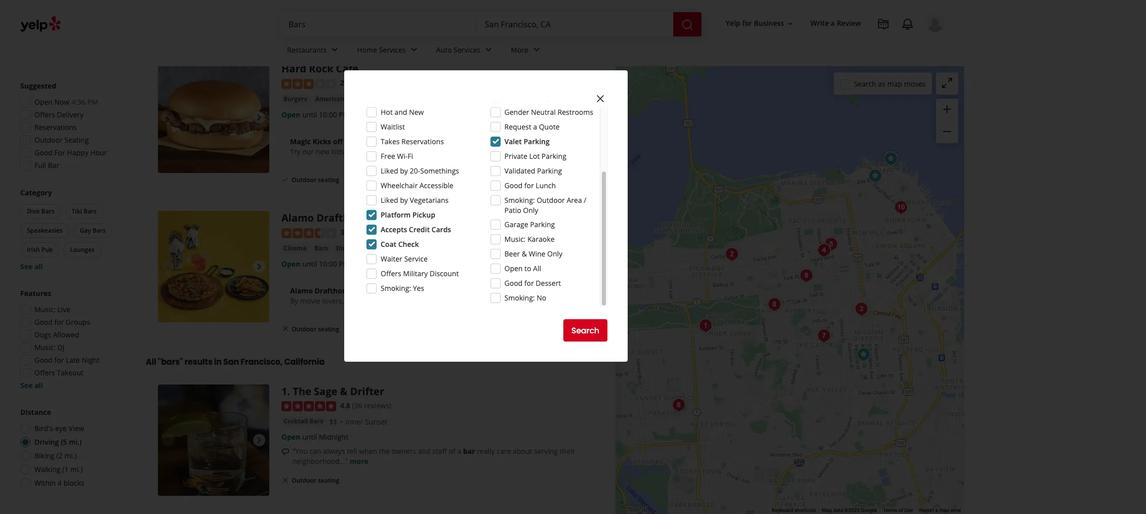 Task type: vqa. For each thing, say whether or not it's contained in the screenshot.
N. within Coffee Shops in DFW By Mel N.
no



Task type: describe. For each thing, give the bounding box(es) containing it.
for for groups
[[54, 318, 64, 327]]

cocktail
[[284, 417, 308, 426]]

private lot parking
[[505, 151, 567, 161]]

last call bar image
[[814, 326, 834, 346]]

staff
[[432, 447, 447, 456]]

good for good for late night
[[34, 355, 53, 365]]

cards
[[432, 225, 451, 234]]

open until 10:00 pm for drafthouse
[[282, 259, 350, 269]]

1 horizontal spatial takeout
[[400, 176, 424, 184]]

search as map moves
[[854, 79, 926, 88]]

outdoor down by
[[292, 325, 317, 334]]

outdoor down neighborhood..."
[[292, 477, 317, 485]]

data
[[833, 508, 843, 514]]

zoom in image
[[941, 103, 954, 115]]

bars for gay bars
[[93, 226, 106, 235]]

1 horizontal spatial francisco,
[[301, 6, 364, 22]]

tiki bars button
[[65, 204, 103, 219]]

patio
[[505, 206, 521, 215]]

open for fisherman's wharf
[[282, 110, 301, 119]]

next image
[[253, 112, 265, 124]]

scarlet lounge image
[[722, 244, 742, 265]]

gender neutral restrooms
[[505, 107, 594, 117]]

16 chevron down v2 image
[[786, 20, 794, 28]]

about
[[513, 447, 532, 456]]

free wi-fi
[[381, 151, 413, 161]]

bird's-
[[34, 424, 55, 433]]

dinner theater link
[[334, 243, 384, 254]]

neighborhood..."
[[293, 457, 348, 467]]

until for alamo
[[302, 259, 317, 269]]

2 movie from the left
[[357, 296, 377, 306]]

0 horizontal spatial of
[[449, 447, 456, 456]]

drafthouse for alamo drafthouse cinema new mission
[[317, 211, 374, 225]]

1 outdoor seating from the top
[[292, 176, 339, 184]]

outdoor inside group
[[34, 135, 63, 145]]

1 vertical spatial of
[[899, 508, 904, 514]]

open for mission
[[282, 259, 301, 269]]

open for $$
[[282, 433, 301, 442]]

smoking: for smoking: no
[[505, 293, 535, 303]]

©2023
[[845, 508, 860, 514]]

their
[[560, 447, 575, 456]]

next image for open until 10:00 pm
[[253, 261, 265, 273]]

care
[[497, 447, 511, 456]]

cocktail bars button
[[282, 417, 325, 427]]

open until 10:00 pm for rock
[[282, 110, 350, 119]]

for for lunch
[[525, 181, 534, 190]]

a for report
[[936, 508, 938, 514]]

wi-
[[397, 151, 408, 161]]

lot
[[529, 151, 540, 161]]

lovers,
[[322, 296, 344, 306]]

alamo drafthouse cinema new mission
[[282, 211, 481, 225]]

search for search as map moves
[[854, 79, 877, 88]]

dogs allowed
[[34, 330, 79, 340]]

yelp for business
[[726, 18, 784, 28]]

good for groups
[[34, 318, 90, 327]]

map for error
[[940, 508, 950, 514]]

military
[[403, 269, 428, 279]]

allowed
[[53, 330, 79, 340]]

a for request
[[533, 122, 537, 132]]

suggested
[[20, 81, 56, 91]]

24 chevron down v2 image for auto services
[[483, 44, 495, 56]]

alamo drafthouse cinema new mission image
[[158, 211, 269, 323]]

1 vertical spatial only
[[547, 249, 563, 259]]

by
[[290, 296, 298, 306]]

parking for valet parking
[[524, 137, 550, 146]]

4
[[58, 479, 62, 488]]

2.8 star rating image
[[282, 79, 336, 89]]

1 vertical spatial francisco,
[[241, 357, 283, 368]]

business categories element
[[279, 36, 944, 66]]

all for features
[[34, 381, 43, 390]]

fisherman's
[[437, 95, 477, 104]]

bars right best
[[214, 6, 241, 22]]

hard
[[282, 62, 306, 76]]

more inside 'magic kicks off here try our new kids menu today! read more'
[[411, 147, 429, 156]]

seating for 3.5
[[318, 325, 339, 334]]

16 checkmark v2 image
[[282, 176, 290, 184]]

1 horizontal spatial san
[[275, 6, 299, 22]]

dive bars
[[27, 207, 54, 216]]

lion's den bar and lounge image
[[891, 197, 911, 217]]

really
[[477, 447, 495, 456]]

4.8 star rating image
[[282, 402, 336, 412]]

burgers
[[284, 95, 307, 103]]

error
[[951, 508, 962, 514]]

platform
[[381, 210, 411, 220]]

4.8 (36 reviews)
[[340, 401, 391, 411]]

dj
[[57, 343, 65, 352]]

0 horizontal spatial all
[[146, 357, 156, 368]]

happy
[[67, 148, 88, 157]]

dive
[[27, 207, 40, 216]]

bars inside button
[[315, 244, 328, 253]]

now
[[54, 97, 70, 107]]

always
[[323, 447, 345, 456]]

parking for garage parking
[[530, 220, 555, 229]]

1 vertical spatial the sage & drifter image
[[158, 385, 269, 496]]

previous image for alamo drafthouse cinema new mission
[[162, 261, 174, 273]]

offers takeout
[[34, 368, 84, 378]]

write a review link
[[807, 14, 865, 33]]

quote
[[539, 122, 560, 132]]

smoking: for smoking: yes
[[381, 284, 411, 293]]

home
[[357, 45, 377, 54]]

irish pub button
[[20, 243, 59, 258]]

eye
[[55, 424, 67, 433]]

see all button for category
[[20, 262, 43, 271]]

kennedy's indian curry house & irish pub image
[[865, 166, 885, 186]]

good for good for groups
[[34, 318, 53, 327]]

parking for street parking
[[526, 93, 551, 102]]

1 horizontal spatial and
[[418, 447, 431, 456]]

midnight
[[319, 433, 348, 442]]

group containing features
[[17, 289, 126, 391]]

projects image
[[878, 18, 890, 30]]

hot
[[381, 107, 393, 117]]

bars link
[[313, 243, 330, 254]]

rock
[[309, 62, 334, 76]]

hot and new
[[381, 107, 424, 117]]

outdoor seating for 3.5
[[292, 325, 339, 334]]

good for lunch
[[505, 181, 556, 190]]

cocktail bars
[[284, 417, 323, 426]]

mi.) for driving (5 mi.)
[[69, 438, 82, 447]]

blocks
[[64, 479, 84, 488]]

restrooms
[[558, 107, 594, 117]]

street parking
[[505, 93, 551, 102]]

google image
[[618, 501, 652, 514]]

16 speech v2 image
[[282, 448, 290, 456]]

reviews) for (36 reviews)
[[364, 401, 391, 411]]

services for auto services
[[454, 45, 481, 54]]

outdoor inside smoking: outdoor area / patio only
[[537, 195, 565, 205]]

magic kicks off here try our new kids menu today! read more
[[290, 137, 429, 156]]

our
[[302, 147, 314, 156]]

by for 20-
[[400, 166, 408, 176]]

0 horizontal spatial reservations
[[34, 123, 77, 132]]

vegetarians
[[410, 195, 449, 205]]

24 chevron down v2 image for more
[[531, 44, 543, 56]]

the
[[379, 447, 390, 456]]

wheelchair accessible
[[381, 181, 454, 190]]

dinner theater button
[[334, 243, 384, 254]]

theater
[[359, 244, 382, 253]]

open inside search dialog
[[505, 264, 523, 273]]

burgers link
[[282, 94, 309, 104]]

garage
[[505, 220, 528, 229]]

menu
[[347, 147, 366, 156]]

cinema for new
[[376, 211, 415, 225]]

pm inside group
[[87, 97, 98, 107]]

reservations inside search dialog
[[402, 137, 444, 146]]

parking for validated parking
[[537, 166, 562, 176]]

really care about serving their neighborhood..."
[[293, 447, 575, 467]]

kicks
[[313, 137, 331, 146]]

auto services link
[[428, 36, 503, 66]]

mi.) for biking (2 mi.)
[[64, 451, 77, 461]]

lost and found image
[[669, 395, 689, 415]]

music: for music: karaoke
[[505, 234, 526, 244]]

off
[[333, 137, 343, 146]]

for for dessert
[[525, 279, 534, 288]]

map
[[822, 508, 832, 514]]

map for moves
[[888, 79, 903, 88]]

16 close v2 image for open until midnight
[[282, 477, 290, 485]]

1 vertical spatial mission
[[388, 244, 414, 254]]

yelp for business button
[[722, 14, 799, 33]]

only inside smoking: outdoor area / patio only
[[523, 206, 538, 215]]

music: for music: live
[[34, 305, 56, 314]]

mi.) for walking (1 mi.)
[[70, 465, 83, 474]]

burgers button
[[282, 94, 309, 104]]

platform pickup
[[381, 210, 435, 220]]

group containing suggested
[[17, 81, 126, 174]]

bird's-eye view
[[34, 424, 84, 433]]

"you can always tell when the owners and staff of a bar
[[293, 447, 475, 456]]

10
[[171, 6, 183, 22]]

alamo drafthouse cinema new mission image
[[854, 345, 874, 365]]

pub
[[41, 246, 53, 254]]

1 horizontal spatial delivery
[[358, 176, 382, 184]]

driving
[[34, 438, 59, 447]]

cinema button
[[282, 243, 309, 254]]

terms of use
[[883, 508, 913, 514]]

liked by 20-somethings
[[381, 166, 459, 176]]

music: for music: dj
[[34, 343, 56, 352]]

option group containing distance
[[17, 408, 126, 492]]

see all button for features
[[20, 381, 43, 390]]

pm for alamo
[[339, 259, 350, 269]]

coat
[[381, 240, 397, 249]]

zam zam image
[[764, 294, 785, 315]]

for
[[54, 148, 65, 157]]

try
[[290, 147, 301, 156]]

1
[[282, 385, 287, 399]]



Task type: locate. For each thing, give the bounding box(es) containing it.
walking
[[34, 465, 60, 474]]

24 chevron down v2 image for restaurants
[[329, 44, 341, 56]]

1 vertical spatial drafthouse
[[315, 286, 355, 296]]

groups
[[66, 318, 90, 327]]

0 horizontal spatial california
[[284, 357, 325, 368]]

0 vertical spatial until
[[302, 110, 317, 119]]

parking right the lot
[[542, 151, 567, 161]]

16 close v2 image for open until 10:00 pm
[[282, 325, 290, 333]]

1 all from the top
[[34, 262, 43, 271]]

2 16 close v2 image from the top
[[282, 477, 290, 485]]

10:00 for rock
[[319, 110, 337, 119]]

map left error
[[940, 508, 950, 514]]

street
[[505, 93, 524, 102]]

takeout
[[400, 176, 424, 184], [57, 368, 84, 378]]

good down open to all in the left of the page
[[505, 279, 523, 288]]

& right beer on the left
[[522, 249, 527, 259]]

terms
[[883, 508, 898, 514]]

0 vertical spatial by
[[400, 166, 408, 176]]

0 vertical spatial next image
[[253, 261, 265, 273]]

francisco, up restaurants link
[[301, 6, 364, 22]]

0 vertical spatial music:
[[505, 234, 526, 244]]

0 vertical spatial search
[[854, 79, 877, 88]]

offers for offers military discount
[[381, 269, 401, 279]]

notifications image
[[902, 18, 914, 30]]

alamo drafthouse cinema by movie lovers, for movie lovers
[[290, 286, 399, 306]]

previous image for hard rock cafe
[[162, 112, 174, 124]]

bars up open until midnight
[[310, 417, 323, 426]]

alamo for alamo drafthouse cinema new mission
[[282, 211, 314, 225]]

parking up private lot parking
[[524, 137, 550, 146]]

0 horizontal spatial san
[[223, 357, 239, 368]]

seating down the lovers,
[[318, 325, 339, 334]]

0 vertical spatial takeout
[[400, 176, 424, 184]]

drafthouse up the lovers,
[[315, 286, 355, 296]]

zoom out image
[[941, 126, 954, 138]]

until up can
[[302, 433, 317, 442]]

pm
[[87, 97, 98, 107], [339, 110, 350, 119], [339, 259, 350, 269]]

open until 10:00 pm down american
[[282, 110, 350, 119]]

(989
[[352, 227, 366, 237]]

francisco,
[[301, 6, 364, 22], [241, 357, 283, 368]]

slideshow element for hard
[[158, 62, 269, 173]]

music: down the dogs
[[34, 343, 56, 352]]

search dialog
[[0, 0, 1146, 514]]

3 outdoor seating from the top
[[292, 477, 339, 485]]

restaurants link
[[279, 36, 349, 66]]

close image
[[595, 93, 607, 105]]

1 by from the top
[[400, 166, 408, 176]]

1 vertical spatial california
[[284, 357, 325, 368]]

discount
[[430, 269, 459, 279]]

group containing category
[[18, 188, 126, 272]]

good up full at top left
[[34, 148, 53, 157]]

all "bars" results in san francisco, california
[[146, 357, 325, 368]]

offers down the good for late night
[[34, 368, 55, 378]]

24 chevron down v2 image left auto
[[408, 44, 420, 56]]

2 10:00 from the top
[[319, 259, 337, 269]]

1 vertical spatial pm
[[339, 110, 350, 119]]

2 vertical spatial outdoor seating
[[292, 477, 339, 485]]

0 vertical spatial alamo
[[282, 211, 314, 225]]

results
[[185, 357, 213, 368]]

dessert
[[536, 279, 561, 288]]

0 vertical spatial all
[[34, 262, 43, 271]]

1 next image from the top
[[253, 261, 265, 273]]

smoking: down 'good for dessert'
[[505, 293, 535, 303]]

bars right dive
[[41, 207, 54, 216]]

good down "music: dj"
[[34, 355, 53, 365]]

cinema for by
[[357, 286, 383, 296]]

tell
[[347, 447, 357, 456]]

open now 4:36 pm
[[34, 97, 98, 107]]

16 close v2 image
[[282, 325, 290, 333], [282, 477, 290, 485]]

24 chevron down v2 image inside auto services link
[[483, 44, 495, 56]]

dive bars button
[[20, 204, 61, 219]]

0 horizontal spatial &
[[340, 385, 348, 399]]

1 vertical spatial see
[[20, 381, 33, 390]]

for right yelp
[[742, 18, 752, 28]]

next image for open until midnight
[[253, 435, 265, 447]]

& inside search dialog
[[522, 249, 527, 259]]

delivery inside group
[[57, 110, 84, 120]]

2 vertical spatial offers
[[34, 368, 55, 378]]

outdoor seating
[[292, 176, 339, 184], [292, 325, 339, 334], [292, 477, 339, 485]]

None search field
[[281, 12, 704, 36]]

when
[[359, 447, 377, 456]]

1 vertical spatial previous image
[[162, 261, 174, 273]]

pm for hard
[[339, 110, 350, 119]]

slideshow element for alamo
[[158, 211, 269, 323]]

24 chevron down v2 image inside more link
[[531, 44, 543, 56]]

by left 20-
[[400, 166, 408, 176]]

private
[[505, 151, 528, 161]]

1 24 chevron down v2 image from the left
[[329, 44, 341, 56]]

1 movie from the left
[[300, 296, 320, 306]]

more down tell
[[350, 457, 369, 467]]

see all button up distance
[[20, 381, 43, 390]]

2 until from the top
[[302, 259, 317, 269]]

2 24 chevron down v2 image from the left
[[408, 44, 420, 56]]

0 horizontal spatial francisco,
[[241, 357, 283, 368]]

bars for dive bars
[[41, 207, 54, 216]]

american
[[315, 95, 344, 103]]

0 vertical spatial of
[[449, 447, 456, 456]]

1 horizontal spatial the sage & drifter image
[[696, 316, 716, 336]]

24 chevron down v2 image inside the home services link
[[408, 44, 420, 56]]

and right the hot
[[395, 107, 407, 117]]

drafthouse inside the alamo drafthouse cinema by movie lovers, for movie lovers
[[315, 286, 355, 296]]

a left quote
[[533, 122, 537, 132]]

and inside search dialog
[[395, 107, 407, 117]]

all inside search dialog
[[533, 264, 541, 273]]

keyboard
[[772, 508, 793, 514]]

0 vertical spatial outdoor seating
[[292, 176, 339, 184]]

more
[[511, 45, 529, 54]]

0 horizontal spatial and
[[395, 107, 407, 117]]

1 previous image from the top
[[162, 112, 174, 124]]

smoking: up patio
[[505, 195, 535, 205]]

2 vertical spatial pm
[[339, 259, 350, 269]]

0 vertical spatial see all button
[[20, 262, 43, 271]]

seating down neighborhood..."
[[318, 477, 339, 485]]

search image
[[681, 19, 694, 31]]

0 vertical spatial san
[[275, 6, 299, 22]]

services right auto
[[454, 45, 481, 54]]

bars for tiki bars
[[84, 207, 97, 216]]

good for late night
[[34, 355, 100, 365]]

seating down new
[[318, 176, 339, 184]]

4:36
[[71, 97, 86, 107]]

1 seating from the top
[[318, 176, 339, 184]]

open down the burgers link
[[282, 110, 301, 119]]

2 vertical spatial slideshow element
[[158, 385, 269, 496]]

cinema inside the alamo drafthouse cinema by movie lovers, for movie lovers
[[357, 286, 383, 296]]

3 seating from the top
[[318, 477, 339, 485]]

for down validated parking
[[525, 181, 534, 190]]

0 vertical spatial offers
[[34, 110, 55, 120]]

valet
[[505, 137, 522, 146]]

mi.) right '(5'
[[69, 438, 82, 447]]

map
[[888, 79, 903, 88], [940, 508, 950, 514]]

search for search
[[572, 325, 600, 336]]

all right to
[[533, 264, 541, 273]]

1 vertical spatial slideshow element
[[158, 211, 269, 323]]

for down to
[[525, 279, 534, 288]]

&
[[522, 249, 527, 259], [340, 385, 348, 399]]

home services link
[[349, 36, 428, 66]]

0 vertical spatial 16 close v2 image
[[282, 325, 290, 333]]

san right in
[[223, 357, 239, 368]]

here
[[345, 137, 362, 146]]

0 vertical spatial drafthouse
[[317, 211, 374, 225]]

bars down 3.5 star rating image
[[315, 244, 328, 253]]

bars inside 'button'
[[310, 417, 323, 426]]

open down the cinema 'link' at the left
[[282, 259, 301, 269]]

1 16 close v2 image from the top
[[282, 325, 290, 333]]

parking up the karaoke
[[530, 220, 555, 229]]

2 open until 10:00 pm from the top
[[282, 259, 350, 269]]

option group
[[17, 408, 126, 492]]

outdoor right 16 checkmark v2 icon
[[292, 176, 317, 184]]

3 slideshow element from the top
[[158, 385, 269, 496]]

restaurants
[[287, 45, 327, 54]]

open left to
[[505, 264, 523, 273]]

1 vertical spatial &
[[340, 385, 348, 399]]

a inside "element"
[[831, 18, 835, 28]]

0 vertical spatial mission
[[443, 211, 481, 225]]

hard rock cafe image
[[881, 149, 901, 169]]

new
[[409, 107, 424, 117], [417, 211, 440, 225]]

0 vertical spatial liked
[[381, 166, 398, 176]]

new inside search dialog
[[409, 107, 424, 117]]

reservations up fi at the left of the page
[[402, 137, 444, 146]]

the sage & drifter image
[[696, 316, 716, 336], [158, 385, 269, 496]]

valet parking
[[505, 137, 550, 146]]

see all for category
[[20, 262, 43, 271]]

read
[[392, 147, 409, 156]]

1 slideshow element from the top
[[158, 62, 269, 173]]

dinner
[[336, 244, 357, 253]]

fermentation lab image
[[821, 234, 841, 254]]

new down 'vegetarians'
[[417, 211, 440, 225]]

see all button
[[20, 262, 43, 271], [20, 381, 43, 390]]

drafthouse up 3.5
[[317, 211, 374, 225]]

by for vegetarians
[[400, 195, 408, 205]]

open inside group
[[34, 97, 53, 107]]

live
[[57, 305, 70, 314]]

see all up distance
[[20, 381, 43, 390]]

outdoor seating down neighborhood..."
[[292, 477, 339, 485]]

music: inside search dialog
[[505, 234, 526, 244]]

liked up platform
[[381, 195, 398, 205]]

beer
[[505, 249, 520, 259]]

all down offers takeout
[[34, 381, 43, 390]]

all down irish pub button
[[34, 262, 43, 271]]

gender
[[505, 107, 529, 117]]

1 vertical spatial liked
[[381, 195, 398, 205]]

see for features
[[20, 381, 33, 390]]

good for good for dessert
[[505, 279, 523, 288]]

takes
[[381, 137, 400, 146]]

2 all from the top
[[34, 381, 43, 390]]

bars for cocktail bars
[[310, 417, 323, 426]]

offers for offers takeout
[[34, 368, 55, 378]]

0 vertical spatial &
[[522, 249, 527, 259]]

a
[[831, 18, 835, 28], [533, 122, 537, 132], [457, 447, 461, 456], [936, 508, 938, 514]]

24 chevron down v2 image inside restaurants link
[[329, 44, 341, 56]]

1 vertical spatial seating
[[318, 325, 339, 334]]

0 horizontal spatial takeout
[[57, 368, 84, 378]]

neutral
[[531, 107, 556, 117]]

all
[[533, 264, 541, 273], [146, 357, 156, 368]]

3 until from the top
[[302, 433, 317, 442]]

2 outdoor seating from the top
[[292, 325, 339, 334]]

1 vertical spatial and
[[418, 447, 431, 456]]

music: down garage
[[505, 234, 526, 244]]

see for category
[[20, 262, 33, 271]]

map right as at the right of page
[[888, 79, 903, 88]]

3 previous image from the top
[[162, 435, 174, 447]]

a right report
[[936, 508, 938, 514]]

1 vertical spatial delivery
[[358, 176, 382, 184]]

1 horizontal spatial search
[[854, 79, 877, 88]]

a left bar
[[457, 447, 461, 456]]

1 liked from the top
[[381, 166, 398, 176]]

0 vertical spatial cinema
[[376, 211, 415, 225]]

1 vertical spatial map
[[940, 508, 950, 514]]

1 vertical spatial all
[[34, 381, 43, 390]]

1 vertical spatial reservations
[[402, 137, 444, 146]]

cinema inside button
[[284, 244, 307, 253]]

previous image
[[162, 112, 174, 124], [162, 261, 174, 273], [162, 435, 174, 447]]

more link
[[503, 36, 551, 66]]

2 vertical spatial music:
[[34, 343, 56, 352]]

check
[[398, 240, 419, 249]]

wine
[[529, 249, 546, 259]]

services for home services
[[379, 45, 406, 54]]

0 vertical spatial more
[[411, 147, 429, 156]]

outdoor up the for
[[34, 135, 63, 145]]

reservations down offers delivery
[[34, 123, 77, 132]]

1 horizontal spatial movie
[[357, 296, 377, 306]]

for inside button
[[742, 18, 752, 28]]

see all down irish
[[20, 262, 43, 271]]

waiter service
[[381, 254, 428, 264]]

24 chevron down v2 image up cafe
[[329, 44, 341, 56]]

the social study image
[[814, 240, 834, 261]]

reservations
[[34, 123, 77, 132], [402, 137, 444, 146]]

smoking: up 'lovers'
[[381, 284, 411, 293]]

1 vertical spatial next image
[[253, 435, 265, 447]]

open until 10:00 pm down bars 'link' on the left top of page
[[282, 259, 350, 269]]

1 vertical spatial outdoor seating
[[292, 325, 339, 334]]

bars right tiki
[[84, 207, 97, 216]]

auto services
[[436, 45, 481, 54]]

0 vertical spatial francisco,
[[301, 6, 364, 22]]

2 see all from the top
[[20, 381, 43, 390]]

good for good for lunch
[[505, 181, 523, 190]]

hard rock cafe image
[[158, 62, 269, 173]]

0 horizontal spatial more
[[350, 457, 369, 467]]

all for category
[[34, 262, 43, 271]]

open up the 16 speech v2 icon
[[282, 433, 301, 442]]

0 vertical spatial the sage & drifter image
[[696, 316, 716, 336]]

google
[[861, 508, 877, 514]]

parking up lunch
[[537, 166, 562, 176]]

0 vertical spatial pm
[[87, 97, 98, 107]]

a for write
[[831, 18, 835, 28]]

mission down 'vegetarians'
[[443, 211, 481, 225]]

1 horizontal spatial reservations
[[402, 137, 444, 146]]

1 horizontal spatial more
[[411, 147, 429, 156]]

for inside the alamo drafthouse cinema by movie lovers, for movie lovers
[[346, 296, 355, 306]]

for up dogs allowed
[[54, 318, 64, 327]]

drafthouse for alamo drafthouse cinema by movie lovers, for movie lovers
[[315, 286, 355, 296]]

0 vertical spatial slideshow element
[[158, 62, 269, 173]]

1 vertical spatial san
[[223, 357, 239, 368]]

10:00 for drafthouse
[[319, 259, 337, 269]]

good down validated
[[505, 181, 523, 190]]

0 vertical spatial open until 10:00 pm
[[282, 110, 350, 119]]

cafe
[[336, 62, 359, 76]]

review
[[837, 18, 861, 28]]

smoking: inside smoking: outdoor area / patio only
[[505, 195, 535, 205]]

movie left 'lovers'
[[357, 296, 377, 306]]

offers down waiter
[[381, 269, 401, 279]]

francisco, up 1
[[241, 357, 283, 368]]

1 vertical spatial 10:00
[[319, 259, 337, 269]]

magic
[[290, 137, 311, 146]]

1 vertical spatial new
[[417, 211, 440, 225]]

2 vertical spatial seating
[[318, 477, 339, 485]]

1 see from the top
[[20, 262, 33, 271]]

reviews) up the coat
[[368, 227, 395, 237]]

dahlia lounge image
[[852, 299, 872, 319]]

only right wine
[[547, 249, 563, 259]]

1 10:00 from the top
[[319, 110, 337, 119]]

1 services from the left
[[379, 45, 406, 54]]

alamo for alamo drafthouse cinema by movie lovers, for movie lovers
[[290, 286, 313, 296]]

0 vertical spatial only
[[523, 206, 538, 215]]

1 horizontal spatial california
[[366, 6, 426, 22]]

0 vertical spatial reviews)
[[368, 227, 395, 237]]

mini bar sf image
[[796, 266, 817, 286]]

2 next image from the top
[[253, 435, 265, 447]]

sage
[[314, 385, 337, 399]]

group
[[17, 81, 126, 174], [936, 99, 959, 143], [18, 188, 126, 272], [17, 289, 126, 391]]

delivery down today!
[[358, 176, 382, 184]]

slideshow element
[[158, 62, 269, 173], [158, 211, 269, 323], [158, 385, 269, 496]]

write a review
[[811, 18, 861, 28]]

reviews) for (989 reviews)
[[368, 227, 395, 237]]

1 vertical spatial takeout
[[57, 368, 84, 378]]

validated parking
[[505, 166, 562, 176]]

see all button down irish
[[20, 262, 43, 271]]

2 seating from the top
[[318, 325, 339, 334]]

2 vertical spatial previous image
[[162, 435, 174, 447]]

1 horizontal spatial services
[[454, 45, 481, 54]]

all left the ""bars""
[[146, 357, 156, 368]]

20-
[[410, 166, 420, 176]]

0 vertical spatial new
[[409, 107, 424, 117]]

2 by from the top
[[400, 195, 408, 205]]

3 24 chevron down v2 image from the left
[[483, 44, 495, 56]]

pm right 4:36
[[87, 97, 98, 107]]

a inside dialog
[[533, 122, 537, 132]]

california up the
[[284, 357, 325, 368]]

accepts
[[381, 225, 407, 234]]

0 horizontal spatial search
[[572, 325, 600, 336]]

music: down features
[[34, 305, 56, 314]]

liked for liked by 20-somethings
[[381, 166, 398, 176]]

alamo inside the alamo drafthouse cinema by movie lovers, for movie lovers
[[290, 286, 313, 296]]

mission up waiter service at the left of page
[[388, 244, 414, 254]]

next image
[[253, 261, 265, 273], [253, 435, 265, 447]]

a right write
[[831, 18, 835, 28]]

0 vertical spatial see all
[[20, 262, 43, 271]]

takeout up 'liked by vegetarians'
[[400, 176, 424, 184]]

0 horizontal spatial mission
[[388, 244, 414, 254]]

mi.) right (2 on the bottom left of page
[[64, 451, 77, 461]]

alamo up by
[[290, 286, 313, 296]]

pm down dinner
[[339, 259, 350, 269]]

0 horizontal spatial delivery
[[57, 110, 84, 120]]

liked for liked by vegetarians
[[381, 195, 398, 205]]

takeout down late
[[57, 368, 84, 378]]

takeout inside group
[[57, 368, 84, 378]]

2 liked from the top
[[381, 195, 398, 205]]

offers for offers delivery
[[34, 110, 55, 120]]

1 see all button from the top
[[20, 262, 43, 271]]

3.5 star rating image
[[282, 228, 336, 238]]

0 vertical spatial california
[[366, 6, 426, 22]]

outdoor down lunch
[[537, 195, 565, 205]]

parking up the neutral
[[526, 93, 551, 102]]

report a map error link
[[919, 508, 962, 514]]

until down bars 'link' on the left top of page
[[302, 259, 317, 269]]

offers
[[34, 110, 55, 120], [381, 269, 401, 279], [34, 368, 55, 378]]

accepts credit cards
[[381, 225, 451, 234]]

tiki
[[72, 207, 82, 216]]

delivery down the open now 4:36 pm
[[57, 110, 84, 120]]

report a map error
[[919, 508, 962, 514]]

seating for 4.8
[[318, 477, 339, 485]]

10:00 down bars button on the left top of the page
[[319, 259, 337, 269]]

of left use
[[899, 508, 904, 514]]

1 vertical spatial mi.)
[[64, 451, 77, 461]]

user actions element
[[718, 13, 959, 75]]

area
[[567, 195, 582, 205]]

1 until from the top
[[302, 110, 317, 119]]

1 vertical spatial reviews)
[[364, 401, 391, 411]]

offers delivery
[[34, 110, 84, 120]]

open to all
[[505, 264, 541, 273]]

see all for features
[[20, 381, 43, 390]]

0 vertical spatial all
[[533, 264, 541, 273]]

all
[[34, 262, 43, 271], [34, 381, 43, 390]]

dogs
[[34, 330, 51, 340]]

0 vertical spatial previous image
[[162, 112, 174, 124]]

outdoor seating down new
[[292, 176, 339, 184]]

top 10 best bars near san francisco, california
[[146, 6, 426, 22]]

search inside button
[[572, 325, 600, 336]]

1 open until 10:00 pm from the top
[[282, 110, 350, 119]]

until for hard
[[302, 110, 317, 119]]

2 services from the left
[[454, 45, 481, 54]]

2 vertical spatial until
[[302, 433, 317, 442]]

1 vertical spatial all
[[146, 357, 156, 368]]

good up the dogs
[[34, 318, 53, 327]]

(traditional)
[[346, 95, 384, 103]]

distance
[[20, 408, 51, 417]]

good for dessert
[[505, 279, 561, 288]]

2 previous image from the top
[[162, 261, 174, 273]]

4 24 chevron down v2 image from the left
[[531, 44, 543, 56]]

2 vertical spatial mi.)
[[70, 465, 83, 474]]

cinema link
[[282, 243, 309, 254]]

1 vertical spatial cinema
[[284, 244, 307, 253]]

2 vertical spatial cinema
[[357, 286, 383, 296]]

service
[[404, 254, 428, 264]]

cocktail bars link
[[282, 417, 325, 427]]

by up the platform pickup
[[400, 195, 408, 205]]

garage parking
[[505, 220, 555, 229]]

outdoor seating down the lovers,
[[292, 325, 339, 334]]

offers inside search dialog
[[381, 269, 401, 279]]

movie right by
[[300, 296, 320, 306]]

map region
[[567, 0, 1086, 514]]

24 chevron down v2 image
[[329, 44, 341, 56], [408, 44, 420, 56], [483, 44, 495, 56], [531, 44, 543, 56]]

driving (5 mi.)
[[34, 438, 82, 447]]

moves
[[904, 79, 926, 88]]

1 vertical spatial alamo
[[290, 286, 313, 296]]

1 vertical spatial until
[[302, 259, 317, 269]]

good for good for happy hour
[[34, 148, 53, 157]]

san right near
[[275, 6, 299, 22]]

1 vertical spatial by
[[400, 195, 408, 205]]

outdoor seating for 4.8
[[292, 477, 339, 485]]

1 vertical spatial 16 close v2 image
[[282, 477, 290, 485]]

only up garage parking
[[523, 206, 538, 215]]

movie
[[300, 296, 320, 306], [357, 296, 377, 306]]

expand map image
[[941, 77, 954, 89]]

for for late
[[54, 355, 64, 365]]

2 see from the top
[[20, 381, 33, 390]]

smoking: for smoking: outdoor area / patio only
[[505, 195, 535, 205]]

services right home
[[379, 45, 406, 54]]

24 chevron down v2 image for home services
[[408, 44, 420, 56]]

& up "4.8"
[[340, 385, 348, 399]]

liked by vegetarians
[[381, 195, 449, 205]]

mi.) right (1
[[70, 465, 83, 474]]

takes reservations
[[381, 137, 444, 146]]

0 horizontal spatial the sage & drifter image
[[158, 385, 269, 496]]

2 see all button from the top
[[20, 381, 43, 390]]

pm down american (traditional) link
[[339, 110, 350, 119]]

1 horizontal spatial of
[[899, 508, 904, 514]]

1 horizontal spatial only
[[547, 249, 563, 259]]

for for business
[[742, 18, 752, 28]]

2 slideshow element from the top
[[158, 211, 269, 323]]

10:00 down american
[[319, 110, 337, 119]]

cinema
[[376, 211, 415, 225], [284, 244, 307, 253], [357, 286, 383, 296]]

1 horizontal spatial &
[[522, 249, 527, 259]]

see up distance
[[20, 381, 33, 390]]

1 see all from the top
[[20, 262, 43, 271]]



